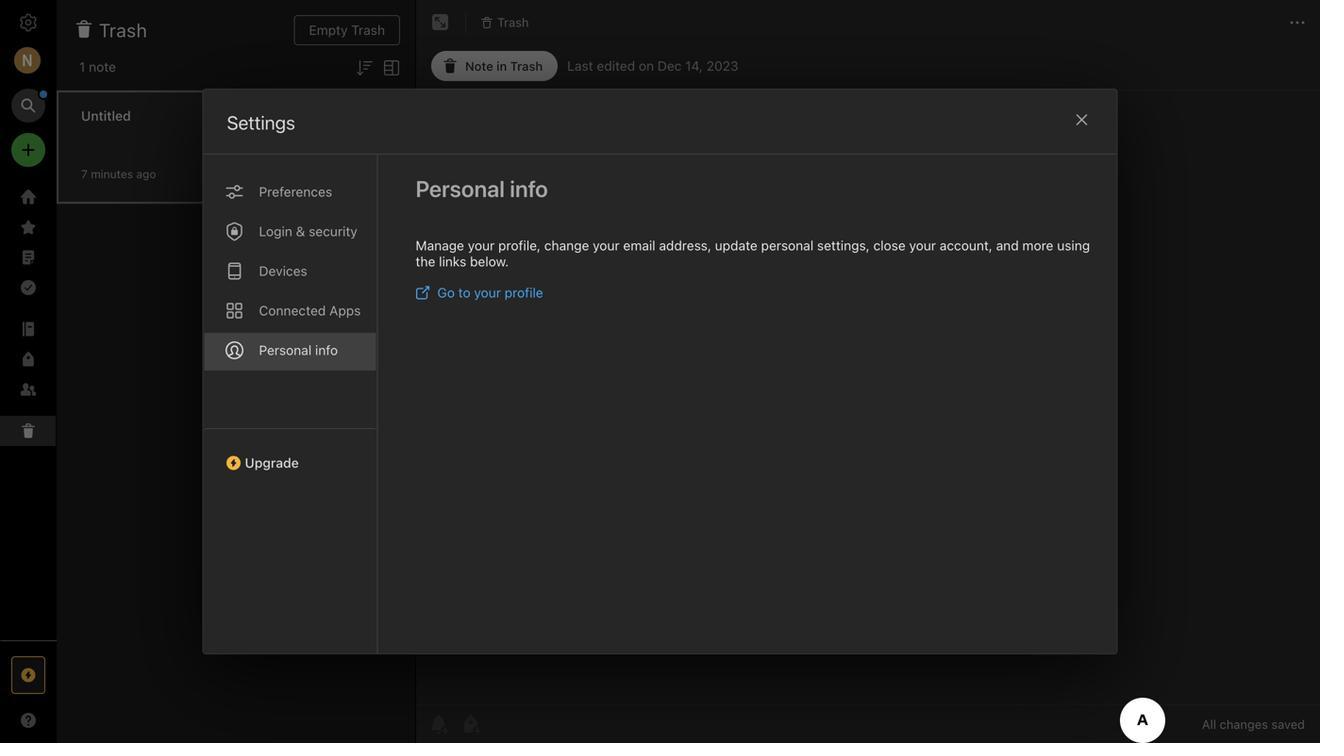 Task type: describe. For each thing, give the bounding box(es) containing it.
the
[[416, 254, 435, 269]]

0 horizontal spatial personal info
[[259, 343, 338, 358]]

login & security
[[259, 224, 357, 239]]

profile,
[[498, 238, 541, 253]]

home image
[[17, 186, 40, 209]]

using
[[1057, 238, 1090, 253]]

upgrade button
[[203, 428, 377, 478]]

to
[[458, 285, 471, 301]]

1 horizontal spatial personal
[[416, 176, 505, 202]]

settings image
[[17, 11, 40, 34]]

your right to
[[474, 285, 501, 301]]

connected
[[259, 303, 326, 318]]

all
[[1202, 718, 1216, 732]]

close image
[[1071, 109, 1093, 131]]

untitled
[[81, 108, 131, 124]]

7
[[81, 167, 88, 181]]

changes
[[1220, 718, 1268, 732]]

trash right empty at the top left of page
[[351, 22, 385, 38]]

Note Editor text field
[[416, 91, 1320, 705]]

tab list containing preferences
[[203, 155, 378, 654]]

settings
[[227, 111, 295, 134]]

upgrade image
[[17, 664, 40, 687]]

personal inside tab list
[[259, 343, 312, 358]]

settings,
[[817, 238, 870, 253]]

apps
[[329, 303, 361, 318]]

note
[[465, 59, 493, 73]]

links
[[439, 254, 466, 269]]

connected apps
[[259, 303, 361, 318]]

1
[[79, 59, 85, 75]]

go to your profile button
[[416, 285, 543, 301]]

add a reminder image
[[427, 713, 450, 736]]

manage
[[416, 238, 464, 253]]

update
[[715, 238, 758, 253]]

empty
[[309, 22, 348, 38]]

note window element
[[416, 0, 1320, 744]]

security
[[309, 224, 357, 239]]

14,
[[685, 58, 703, 74]]

note
[[89, 59, 116, 75]]

empty trash button
[[294, 15, 400, 45]]

1 note
[[79, 59, 116, 75]]



Task type: locate. For each thing, give the bounding box(es) containing it.
email
[[623, 238, 655, 253]]

0 horizontal spatial personal
[[259, 343, 312, 358]]

last edited on dec 14, 2023
[[567, 58, 739, 74]]

info down "connected apps"
[[315, 343, 338, 358]]

personal
[[761, 238, 814, 253]]

empty trash
[[309, 22, 385, 38]]

profile
[[505, 285, 543, 301]]

&
[[296, 224, 305, 239]]

1 vertical spatial personal info
[[259, 343, 338, 358]]

personal
[[416, 176, 505, 202], [259, 343, 312, 358]]

0 vertical spatial personal
[[416, 176, 505, 202]]

change
[[544, 238, 589, 253]]

below.
[[470, 254, 509, 269]]

expand note image
[[429, 11, 452, 34]]

in
[[497, 59, 507, 73]]

1 horizontal spatial personal info
[[416, 176, 548, 202]]

personal down connected
[[259, 343, 312, 358]]

saved
[[1272, 718, 1305, 732]]

0 horizontal spatial info
[[315, 343, 338, 358]]

trash up note
[[99, 19, 147, 41]]

1 horizontal spatial info
[[510, 176, 548, 202]]

personal info up 'profile,'
[[416, 176, 548, 202]]

devices
[[259, 263, 307, 279]]

address,
[[659, 238, 711, 253]]

dec
[[658, 58, 682, 74]]

close
[[873, 238, 906, 253]]

trash up note in trash
[[497, 15, 529, 29]]

add tag image
[[460, 713, 482, 736]]

and
[[996, 238, 1019, 253]]

last
[[567, 58, 593, 74]]

ago
[[136, 167, 156, 181]]

personal info
[[416, 176, 548, 202], [259, 343, 338, 358]]

personal info down connected
[[259, 343, 338, 358]]

your up below.
[[468, 238, 495, 253]]

upgrade
[[245, 455, 299, 471]]

trash right in
[[510, 59, 543, 73]]

note in trash
[[465, 59, 543, 73]]

your right close
[[909, 238, 936, 253]]

more
[[1022, 238, 1054, 253]]

all changes saved
[[1202, 718, 1305, 732]]

on
[[639, 58, 654, 74]]

tab list
[[203, 155, 378, 654]]

your left 'email'
[[593, 238, 620, 253]]

1 vertical spatial personal
[[259, 343, 312, 358]]

go to your profile
[[437, 285, 543, 301]]

trash
[[497, 15, 529, 29], [99, 19, 147, 41], [351, 22, 385, 38], [510, 59, 543, 73]]

edited
[[597, 58, 635, 74]]

minutes
[[91, 167, 133, 181]]

personal up manage
[[416, 176, 505, 202]]

1 vertical spatial info
[[315, 343, 338, 358]]

tree
[[0, 182, 57, 640]]

account,
[[940, 238, 993, 253]]

0 vertical spatial personal info
[[416, 176, 548, 202]]

your
[[468, 238, 495, 253], [593, 238, 620, 253], [909, 238, 936, 253], [474, 285, 501, 301]]

preferences
[[259, 184, 332, 200]]

info
[[510, 176, 548, 202], [315, 343, 338, 358]]

go
[[437, 285, 455, 301]]

info up 'profile,'
[[510, 176, 548, 202]]

manage your profile, change your email address, update personal settings, close your account, and more using the links below.
[[416, 238, 1090, 269]]

7 minutes ago
[[81, 167, 156, 181]]

0 vertical spatial info
[[510, 176, 548, 202]]

trash button
[[474, 9, 536, 36]]

login
[[259, 224, 292, 239]]

2023
[[707, 58, 739, 74]]

info inside tab list
[[315, 343, 338, 358]]



Task type: vqa. For each thing, say whether or not it's contained in the screenshot.
Expand Tags icon on the left top of page
no



